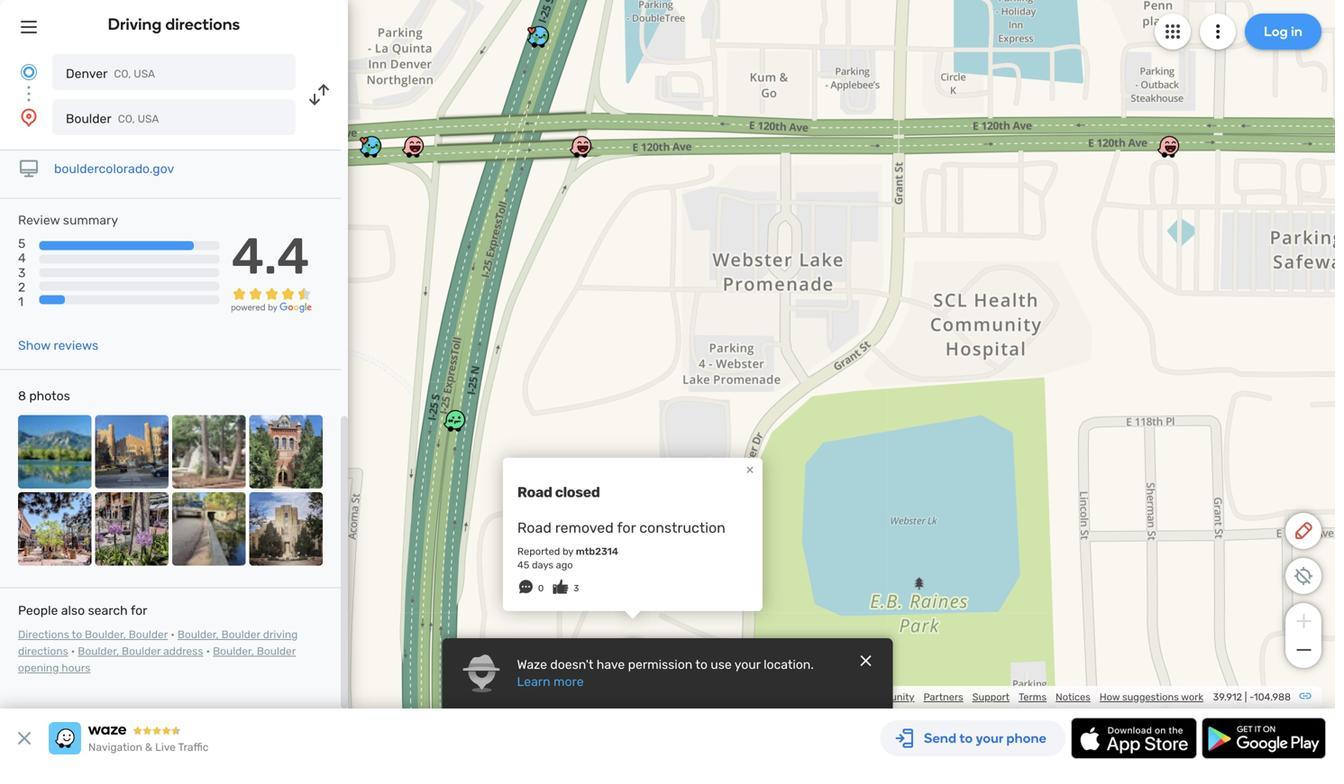 Task type: vqa. For each thing, say whether or not it's contained in the screenshot.
the Arrive to the bottom
no



Task type: locate. For each thing, give the bounding box(es) containing it.
learn
[[517, 674, 550, 689]]

1 vertical spatial to
[[695, 657, 708, 672]]

1 horizontal spatial directions
[[165, 14, 240, 34]]

for right search
[[131, 603, 147, 618]]

bouldercolorado.gov
[[54, 161, 174, 176]]

mtb2314
[[576, 545, 618, 557]]

driving
[[263, 628, 298, 641]]

boulder, boulder driving directions
[[18, 628, 298, 658]]

0 vertical spatial to
[[72, 628, 82, 641]]

people
[[18, 603, 58, 618]]

3 down 5
[[18, 265, 26, 280]]

boulder, boulder address
[[78, 645, 203, 658]]

co, inside boulder co, usa
[[118, 113, 135, 125]]

hours
[[62, 662, 90, 674]]

directions right driving
[[165, 14, 240, 34]]

boulder, boulder driving directions link
[[18, 628, 298, 658]]

image 6 of boulder, boulder image
[[95, 492, 169, 566]]

image 7 of boulder, boulder image
[[172, 492, 246, 566]]

co, down denver co, usa
[[118, 113, 135, 125]]

denver
[[66, 66, 108, 81]]

support link
[[972, 691, 1010, 703]]

0 horizontal spatial 3
[[18, 265, 26, 280]]

work
[[1181, 691, 1203, 703]]

1 vertical spatial co,
[[118, 113, 135, 125]]

1 vertical spatial waze
[[828, 691, 852, 703]]

0 vertical spatial co,
[[114, 68, 131, 80]]

3 right 0
[[574, 583, 579, 593]]

reviews
[[54, 338, 98, 353]]

zoom out image
[[1292, 639, 1315, 661]]

5 4 3 2 1
[[18, 236, 26, 309]]

boulder, right address
[[213, 645, 254, 658]]

directions inside boulder, boulder driving directions
[[18, 645, 68, 658]]

review
[[18, 213, 60, 228]]

boulder, up address
[[177, 628, 219, 641]]

how
[[1100, 691, 1120, 703]]

road
[[517, 483, 552, 501], [517, 519, 552, 536]]

by
[[562, 545, 573, 557]]

0 horizontal spatial for
[[131, 603, 147, 618]]

0 vertical spatial for
[[617, 519, 636, 536]]

45
[[517, 559, 529, 571]]

for inside road removed for construction reported by mtb2314 45 days ago
[[617, 519, 636, 536]]

boulder, inside boulder, boulder opening hours
[[213, 645, 254, 658]]

waze up learn
[[517, 657, 547, 672]]

opening
[[18, 662, 59, 674]]

1 vertical spatial directions
[[18, 645, 68, 658]]

co, for denver
[[114, 68, 131, 80]]

have
[[597, 657, 625, 672]]

road inside road removed for construction reported by mtb2314 45 days ago
[[517, 519, 552, 536]]

2 road from the top
[[517, 519, 552, 536]]

waze inside waze doesn't have permission to use your location. learn more
[[517, 657, 547, 672]]

boulder, down directions to boulder, boulder link
[[78, 645, 119, 658]]

boulder,
[[85, 628, 126, 641], [177, 628, 219, 641], [78, 645, 119, 658], [213, 645, 254, 658]]

review summary
[[18, 213, 118, 228]]

3
[[18, 265, 26, 280], [574, 583, 579, 593]]

1 road from the top
[[517, 483, 552, 501]]

1 vertical spatial road
[[517, 519, 552, 536]]

location.
[[764, 657, 814, 672]]

boulder inside boulder, boulder opening hours
[[257, 645, 296, 658]]

boulder, down search
[[85, 628, 126, 641]]

denver co, usa
[[66, 66, 155, 81]]

for up "mtb2314" on the left bottom of page
[[617, 519, 636, 536]]

road up the reported
[[517, 519, 552, 536]]

to down also
[[72, 628, 82, 641]]

road for road closed
[[517, 483, 552, 501]]

for
[[617, 519, 636, 536], [131, 603, 147, 618]]

terms
[[1019, 691, 1047, 703]]

0 horizontal spatial waze
[[517, 657, 547, 672]]

boulder, for boulder, boulder driving directions
[[177, 628, 219, 641]]

road left closed
[[517, 483, 552, 501]]

use
[[711, 657, 732, 672]]

0 horizontal spatial directions
[[18, 645, 68, 658]]

usa down driving
[[134, 68, 155, 80]]

directions
[[18, 628, 69, 641]]

computer image
[[18, 158, 40, 180]]

to
[[72, 628, 82, 641], [695, 657, 708, 672]]

0 vertical spatial 3
[[18, 265, 26, 280]]

to left use
[[695, 657, 708, 672]]

boulder
[[66, 111, 112, 126], [129, 628, 168, 641], [221, 628, 260, 641], [122, 645, 161, 658], [257, 645, 296, 658]]

boulder, boulder opening hours link
[[18, 645, 296, 674]]

0 vertical spatial road
[[517, 483, 552, 501]]

waze
[[517, 657, 547, 672], [828, 691, 852, 703]]

co, for boulder
[[118, 113, 135, 125]]

usa inside boulder co, usa
[[138, 113, 159, 125]]

boulder, inside boulder, boulder driving directions
[[177, 628, 219, 641]]

1 horizontal spatial 3
[[574, 583, 579, 593]]

3 inside 5 4 3 2 1
[[18, 265, 26, 280]]

boulder co, usa
[[66, 111, 159, 126]]

co,
[[114, 68, 131, 80], [118, 113, 135, 125]]

partners
[[924, 691, 963, 703]]

co, inside denver co, usa
[[114, 68, 131, 80]]

39.912
[[1213, 691, 1242, 703]]

about waze link
[[798, 691, 852, 703]]

boulder inside boulder, boulder driving directions
[[221, 628, 260, 641]]

directions down "directions"
[[18, 645, 68, 658]]

to inside waze doesn't have permission to use your location. learn more
[[695, 657, 708, 672]]

1 horizontal spatial to
[[695, 657, 708, 672]]

co, right denver
[[114, 68, 131, 80]]

directions
[[165, 14, 240, 34], [18, 645, 68, 658]]

usa for denver
[[134, 68, 155, 80]]

1 horizontal spatial for
[[617, 519, 636, 536]]

driving
[[108, 14, 162, 34]]

usa down denver co, usa
[[138, 113, 159, 125]]

x image
[[14, 727, 35, 749]]

photos
[[29, 389, 70, 403]]

39.912 | -104.988
[[1213, 691, 1291, 703]]

show reviews
[[18, 338, 98, 353]]

notices link
[[1056, 691, 1091, 703]]

people also search for
[[18, 603, 147, 618]]

directions to boulder, boulder link
[[18, 628, 168, 641]]

image 2 of boulder, boulder image
[[95, 415, 169, 489]]

0 vertical spatial waze
[[517, 657, 547, 672]]

boulder, for boulder, boulder opening hours
[[213, 645, 254, 658]]

1
[[18, 294, 23, 309]]

support
[[972, 691, 1010, 703]]

address
[[163, 645, 203, 658]]

usa for boulder
[[138, 113, 159, 125]]

usa inside denver co, usa
[[134, 68, 155, 80]]

1 vertical spatial usa
[[138, 113, 159, 125]]

waze right about
[[828, 691, 852, 703]]

also
[[61, 603, 85, 618]]

bouldercolorado.gov link
[[54, 161, 174, 176]]

0 vertical spatial usa
[[134, 68, 155, 80]]

usa
[[134, 68, 155, 80], [138, 113, 159, 125]]



Task type: describe. For each thing, give the bounding box(es) containing it.
-
[[1249, 691, 1254, 703]]

1 vertical spatial 3
[[574, 583, 579, 593]]

waze doesn't have permission to use your location. learn more
[[517, 657, 814, 689]]

directions to boulder, boulder
[[18, 628, 168, 641]]

zoom in image
[[1292, 610, 1315, 632]]

×
[[746, 460, 754, 478]]

1 horizontal spatial waze
[[828, 691, 852, 703]]

permission
[[628, 657, 693, 672]]

8
[[18, 389, 26, 403]]

4
[[18, 251, 26, 266]]

boulder, boulder address link
[[78, 645, 203, 658]]

5
[[18, 236, 26, 251]]

about
[[798, 691, 826, 703]]

road closed
[[517, 483, 600, 501]]

road for road removed for construction reported by mtb2314 45 days ago
[[517, 519, 552, 536]]

image 8 of boulder, boulder image
[[249, 492, 323, 566]]

days
[[532, 559, 553, 571]]

4.4
[[231, 226, 310, 286]]

0 horizontal spatial to
[[72, 628, 82, 641]]

image 5 of boulder, boulder image
[[18, 492, 91, 566]]

live
[[155, 741, 176, 754]]

more
[[554, 674, 584, 689]]

road removed for construction reported by mtb2314 45 days ago
[[517, 519, 726, 571]]

construction
[[639, 519, 726, 536]]

removed
[[555, 519, 614, 536]]

boulder, boulder opening hours
[[18, 645, 296, 674]]

2
[[18, 280, 25, 295]]

notices
[[1056, 691, 1091, 703]]

boulder for boulder, boulder address
[[122, 645, 161, 658]]

driving directions
[[108, 14, 240, 34]]

|
[[1245, 691, 1247, 703]]

location image
[[18, 106, 40, 128]]

navigation & live traffic
[[88, 741, 209, 754]]

104.988
[[1254, 691, 1291, 703]]

current location image
[[18, 61, 40, 83]]

search
[[88, 603, 128, 618]]

your
[[734, 657, 761, 672]]

doesn't
[[550, 657, 594, 672]]

8 photos
[[18, 389, 70, 403]]

pencil image
[[1293, 520, 1314, 542]]

image 3 of boulder, boulder image
[[172, 415, 246, 489]]

image 1 of boulder, boulder image
[[18, 415, 91, 489]]

community
[[861, 691, 915, 703]]

partners link
[[924, 691, 963, 703]]

0
[[538, 583, 544, 593]]

about waze community partners support terms notices how suggestions work
[[798, 691, 1203, 703]]

boulder for boulder, boulder driving directions
[[221, 628, 260, 641]]

suggestions
[[1122, 691, 1179, 703]]

image 4 of boulder, boulder image
[[249, 415, 323, 489]]

1 vertical spatial for
[[131, 603, 147, 618]]

traffic
[[178, 741, 209, 754]]

show
[[18, 338, 50, 353]]

0 vertical spatial directions
[[165, 14, 240, 34]]

summary
[[63, 213, 118, 228]]

learn more link
[[517, 674, 584, 689]]

boulder for boulder, boulder opening hours
[[257, 645, 296, 658]]

[missing "en.livemap.styleguide.close" translation] image
[[857, 652, 875, 670]]

&
[[145, 741, 152, 754]]

closed
[[555, 483, 600, 501]]

community link
[[861, 691, 915, 703]]

link image
[[1298, 689, 1313, 703]]

reported
[[517, 545, 560, 557]]

× link
[[742, 460, 758, 478]]

navigation
[[88, 741, 142, 754]]

boulder, for boulder, boulder address
[[78, 645, 119, 658]]

how suggestions work link
[[1100, 691, 1203, 703]]

terms link
[[1019, 691, 1047, 703]]

ago
[[556, 559, 573, 571]]



